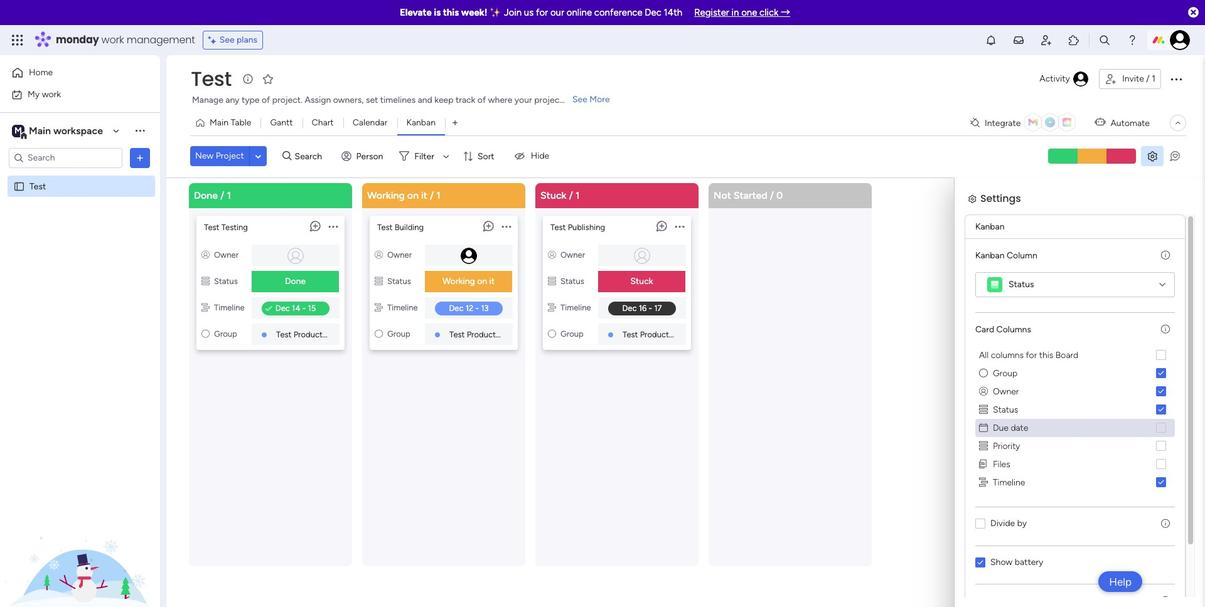 Task type: describe. For each thing, give the bounding box(es) containing it.
v2 status outline image for v2 file column icon "priority" option
[[979, 467, 988, 480]]

type
[[242, 95, 260, 106]]

collapse board header image
[[1174, 118, 1184, 128]]

dapulse person column image for done / 1
[[202, 250, 210, 260]]

new
[[195, 151, 214, 162]]

row group containing done
[[187, 183, 880, 608]]

test group for v2 info image related to v2 file column icon
[[975, 373, 1185, 519]]

select product image
[[11, 34, 24, 46]]

timeline option for v2 file column image
[[976, 474, 1176, 492]]

calendar
[[353, 117, 388, 128]]

kanban column for status option related to v2 file column image dapulse person column image
[[976, 250, 1038, 261]]

timeline for stuck
[[561, 303, 591, 312]]

columns for status option for v2 file column icon
[[991, 377, 1024, 388]]

work for my
[[42, 89, 61, 100]]

conference
[[595, 7, 643, 18]]

monday work management
[[56, 33, 195, 47]]

all columns for this board for dapulse person column image related to status option for v2 file column icon
[[979, 377, 1078, 388]]

workspace selection element
[[12, 123, 105, 140]]

divide by for v2 file column image
[[991, 519, 1027, 529]]

all columns for this board for status option related to v2 file column image dapulse person column image
[[980, 350, 1079, 361]]

by for v2 file column image
[[1018, 519, 1027, 529]]

join
[[504, 7, 522, 18]]

v2 info image for v2 file column image
[[1162, 324, 1171, 335]]

chart
[[312, 117, 334, 128]]

1 down arrow down icon
[[437, 189, 441, 201]]

working on it
[[443, 276, 495, 287]]

see more link
[[571, 94, 611, 106]]

small timeline column outline image for working on it / 1
[[375, 303, 383, 312]]

sort
[[478, 151, 495, 162]]

monday
[[56, 33, 99, 47]]

see plans button
[[203, 31, 263, 50]]

calendar button
[[343, 113, 397, 133]]

project.
[[272, 95, 303, 106]]

main workspace
[[29, 125, 103, 137]]

see more
[[573, 94, 610, 105]]

timelines
[[380, 95, 416, 106]]

new project
[[195, 151, 244, 162]]

0
[[777, 189, 783, 201]]

notifications image
[[985, 34, 998, 46]]

is
[[434, 7, 441, 18]]

see for see more
[[573, 94, 588, 105]]

due date option for v2 file column icon
[[975, 446, 1185, 464]]

hide button
[[506, 146, 557, 167]]

battery for v2 file column icon
[[1015, 584, 1043, 595]]

timeline for done
[[214, 303, 245, 312]]

gantt button
[[261, 113, 302, 133]]

0 vertical spatial for
[[536, 7, 548, 18]]

it for working on it
[[490, 276, 495, 287]]

priority for v2 file column image
[[993, 441, 1021, 452]]

publishing
[[568, 223, 605, 232]]

Test field
[[188, 65, 235, 93]]

integrate
[[985, 118, 1021, 128]]

options image for working on it / 1
[[502, 216, 511, 238]]

columns for status option related to v2 file column image dapulse person column image
[[997, 324, 1032, 335]]

3 v2 info image from the top
[[1162, 596, 1171, 607]]

small timeline column outline image for stuck / 1
[[548, 303, 556, 312]]

track
[[456, 95, 476, 106]]

table
[[231, 117, 251, 128]]

board for dapulse person column image related to status option for v2 file column icon
[[1055, 377, 1078, 388]]

test list box
[[0, 173, 160, 367]]

→
[[781, 7, 791, 18]]

m
[[14, 125, 22, 136]]

test inside 'list box'
[[30, 181, 46, 192]]

test group for v2 file column image's v2 info image
[[976, 346, 1176, 492]]

1 of from the left
[[262, 95, 270, 106]]

show battery for v2 file column image
[[991, 557, 1044, 568]]

any
[[226, 95, 240, 106]]

all for dapulse person column image related to status option for v2 file column icon
[[979, 377, 989, 388]]

test building
[[377, 223, 424, 232]]

main content containing settings
[[166, 177, 1206, 608]]

group for working
[[387, 329, 411, 339]]

settings for dapulse person column image related to status option for v2 file column icon
[[980, 211, 1021, 225]]

manage
[[192, 95, 223, 106]]

elevate is this week! ✨ join us for our online conference dec 14th
[[400, 7, 683, 18]]

lottie animation image
[[0, 481, 160, 608]]

dec
[[645, 7, 662, 18]]

see for see plans
[[220, 35, 235, 45]]

stuck for stuck
[[631, 276, 653, 287]]

testing
[[221, 223, 248, 232]]

timeline for working
[[387, 303, 418, 312]]

/ for done
[[220, 189, 225, 201]]

see plans
[[220, 35, 258, 45]]

pipeline for working on it / 1
[[509, 330, 538, 339]]

show for v2 info image related to v2 file column icon's test group
[[990, 584, 1013, 595]]

help image
[[1127, 34, 1139, 46]]

due date option for v2 file column image
[[976, 419, 1176, 437]]

v2 sun outline image
[[979, 394, 988, 407]]

kanban column for dapulse person column image related to status option for v2 file column icon
[[975, 277, 1037, 288]]

2 v2 info image from the top
[[1162, 519, 1171, 530]]

our
[[551, 7, 565, 18]]

v2 file column image
[[979, 485, 988, 498]]

main table
[[210, 117, 251, 128]]

working for working on it
[[443, 276, 475, 287]]

and
[[418, 95, 433, 106]]

status option for v2 file column image
[[976, 401, 1176, 419]]

angle down image
[[255, 152, 261, 161]]

apps image
[[1068, 34, 1081, 46]]

files option for v2 file column icon "priority" option v2 status outline icon
[[975, 483, 1185, 501]]

project
[[535, 95, 563, 106]]

status option for v2 file column icon
[[975, 428, 1185, 446]]

pipeline for done / 1
[[336, 330, 364, 339]]

timeline option for v2 file column icon
[[975, 501, 1185, 519]]

plans
[[237, 35, 258, 45]]

1 for invite / 1
[[1152, 73, 1156, 84]]

production for done / 1
[[294, 330, 334, 339]]

working for working on it / 1
[[367, 189, 405, 201]]

activity
[[1040, 73, 1071, 84]]

by for v2 file column icon
[[1017, 546, 1027, 556]]

stuck for stuck / 1
[[541, 189, 567, 201]]

building
[[395, 223, 424, 232]]

columns for status option related to v2 file column image
[[991, 350, 1024, 361]]

inbox image
[[1013, 34, 1026, 46]]

owner option for v2 file column image's "priority" option's v2 status outline icon
[[976, 383, 1176, 401]]

main table button
[[190, 113, 261, 133]]

chart button
[[302, 113, 343, 133]]

done / 1
[[194, 189, 231, 201]]

invite members image
[[1041, 34, 1053, 46]]

column for v2 file column image
[[1007, 250, 1038, 261]]

register in one click →
[[695, 7, 791, 18]]

owners,
[[333, 95, 364, 106]]

Search field
[[292, 148, 329, 165]]

priority option for v2 file column icon
[[975, 464, 1185, 483]]

help
[[1110, 576, 1132, 589]]

all for status option related to v2 file column image dapulse person column image
[[980, 350, 989, 361]]

v2 status outline image for status option related to v2 file column image
[[980, 403, 988, 417]]

invite / 1 button
[[1100, 69, 1162, 89]]

1 v2 info image from the top
[[1162, 250, 1171, 261]]

1 vertical spatial options image
[[329, 216, 338, 238]]

files for v2 file column icon
[[993, 486, 1010, 497]]

one
[[742, 7, 758, 18]]

owner for done
[[214, 250, 239, 260]]

automate
[[1111, 118, 1150, 128]]

dapulse checkmark sign image
[[266, 302, 272, 317]]

autopilot image
[[1095, 114, 1106, 130]]

1 for stuck / 1
[[576, 189, 580, 201]]

workspace
[[53, 125, 103, 137]]

owner for working
[[387, 250, 412, 260]]

group for done
[[214, 329, 237, 339]]

v2 status outline image inside status option
[[979, 430, 988, 444]]

card columns for due date option corresponding to v2 file column image
[[976, 324, 1032, 335]]

filter button
[[395, 146, 454, 167]]

sort button
[[458, 146, 502, 167]]

/ left 0
[[770, 189, 774, 201]]

0 horizontal spatial options image
[[134, 152, 146, 164]]

done for done / 1
[[194, 189, 218, 201]]

add to favorites image
[[262, 73, 274, 85]]

new project button
[[190, 146, 249, 167]]

production for working on it / 1
[[467, 330, 507, 339]]

2 of from the left
[[478, 95, 486, 106]]

test production pipeline for working on it / 1
[[450, 330, 538, 339]]

for for v2 info image related to v2 file column icon's test group
[[1026, 377, 1037, 388]]

v2 calendar view small outline image for v2 file column icon "priority" option
[[979, 449, 988, 462]]

this for "group" associated with v2 info image related to v2 file column icon
[[1039, 377, 1053, 388]]

on for working on it / 1
[[407, 189, 419, 201]]

workspace options image
[[134, 124, 146, 137]]

my
[[28, 89, 40, 100]]

v2 status outline image for stuck
[[548, 277, 556, 286]]



Task type: locate. For each thing, give the bounding box(es) containing it.
card columns
[[976, 324, 1032, 335], [975, 351, 1031, 362]]

0 vertical spatial divide
[[991, 519, 1016, 529]]

0 vertical spatial by
[[1018, 519, 1027, 529]]

2 horizontal spatial options image
[[675, 216, 685, 238]]

us
[[524, 7, 534, 18]]

0 vertical spatial columns
[[991, 350, 1024, 361]]

v2 status outline image down test testing
[[202, 277, 210, 286]]

workspace image
[[12, 124, 24, 138]]

/ up test testing
[[220, 189, 225, 201]]

v2 calendar view small outline image
[[980, 422, 988, 435], [979, 449, 988, 462]]

0 vertical spatial group option
[[976, 365, 1176, 383]]

dapulse person column image down test testing
[[202, 250, 210, 260]]

1 horizontal spatial main
[[210, 117, 229, 128]]

files right v2 file column image
[[993, 459, 1011, 470]]

1 horizontal spatial done
[[285, 276, 306, 287]]

1 up test publishing
[[576, 189, 580, 201]]

lottie animation element
[[0, 481, 160, 608]]

kanban inside button
[[407, 117, 436, 128]]

divide for v2 file column image
[[991, 519, 1016, 529]]

v2 sun outline image for working on it / 1
[[375, 329, 383, 339]]

files right v2 file column icon
[[993, 486, 1010, 497]]

invite
[[1123, 73, 1145, 84]]

0 vertical spatial divide by
[[991, 519, 1027, 529]]

0 horizontal spatial it
[[421, 189, 428, 201]]

v2 status outline image for done
[[202, 277, 210, 286]]

0 vertical spatial done
[[194, 189, 218, 201]]

group option for dapulse person column image related to status option for v2 file column icon
[[975, 392, 1185, 410]]

0 vertical spatial files
[[993, 459, 1011, 470]]

of right track at the left top of page
[[478, 95, 486, 106]]

dapulse person column image down test building
[[375, 250, 383, 260]]

2 vertical spatial this
[[1039, 377, 1053, 388]]

this
[[443, 7, 459, 18], [1040, 350, 1054, 361], [1039, 377, 1053, 388]]

1 vertical spatial work
[[42, 89, 61, 100]]

set
[[366, 95, 378, 106]]

1 vertical spatial card
[[975, 351, 994, 362]]

date for v2 file column icon
[[1011, 450, 1028, 461]]

3 production from the left
[[640, 330, 681, 339]]

1 horizontal spatial v2 status outline image
[[548, 277, 556, 286]]

1 vertical spatial board
[[1055, 377, 1078, 388]]

/ right invite
[[1147, 73, 1150, 84]]

1 vertical spatial divide
[[990, 546, 1015, 556]]

1 production from the left
[[294, 330, 334, 339]]

of
[[262, 95, 270, 106], [478, 95, 486, 106]]

v2 status outline image inside status option
[[980, 403, 988, 417]]

not
[[714, 189, 731, 201]]

register in one click → link
[[695, 7, 791, 18]]

1 up test testing
[[227, 189, 231, 201]]

1 vertical spatial battery
[[1015, 584, 1043, 595]]

3 test production pipeline from the left
[[623, 330, 711, 339]]

show board description image
[[240, 73, 255, 85]]

columns
[[997, 324, 1032, 335], [996, 351, 1031, 362]]

status option
[[976, 401, 1176, 419], [975, 428, 1185, 446]]

owner option for v2 file column icon "priority" option v2 status outline icon
[[975, 410, 1185, 428]]

1 vertical spatial due
[[993, 450, 1008, 461]]

main for main table
[[210, 117, 229, 128]]

group option
[[976, 365, 1176, 383], [975, 392, 1185, 410]]

row group
[[187, 183, 880, 608]]

2 horizontal spatial production
[[640, 330, 681, 339]]

0 vertical spatial due date option
[[976, 419, 1176, 437]]

started
[[734, 189, 768, 201]]

/ inside button
[[1147, 73, 1150, 84]]

2 vertical spatial for
[[1026, 377, 1037, 388]]

online
[[567, 7, 592, 18]]

v2 calendar view small outline image up small timeline column outline image
[[979, 449, 988, 462]]

0 vertical spatial board
[[1056, 350, 1079, 361]]

0 vertical spatial working
[[367, 189, 405, 201]]

/ up test publishing
[[569, 189, 573, 201]]

1 horizontal spatial production
[[467, 330, 507, 339]]

small timeline column outline image for done / 1
[[202, 303, 210, 312]]

assign
[[305, 95, 331, 106]]

1 vertical spatial settings
[[980, 211, 1021, 225]]

0 horizontal spatial on
[[407, 189, 419, 201]]

show battery
[[991, 557, 1044, 568], [990, 584, 1043, 595]]

1 vertical spatial due date
[[993, 450, 1028, 461]]

search everything image
[[1099, 34, 1112, 46]]

owner for stuck
[[561, 250, 585, 260]]

main right 'workspace' icon
[[29, 125, 51, 137]]

due for v2 file column image's "priority" option's v2 status outline icon
[[993, 423, 1009, 434]]

1 inside button
[[1152, 73, 1156, 84]]

1 vertical spatial priority option
[[975, 464, 1185, 483]]

1 horizontal spatial on
[[477, 276, 487, 287]]

hide
[[531, 151, 550, 162]]

battery for v2 file column image
[[1015, 557, 1044, 568]]

dapulse person column image
[[202, 250, 210, 260], [375, 250, 383, 260]]

all
[[980, 350, 989, 361], [979, 377, 989, 388]]

1 vertical spatial on
[[477, 276, 487, 287]]

see
[[220, 35, 235, 45], [573, 94, 588, 105]]

in
[[732, 7, 739, 18]]

working on it / 1
[[367, 189, 441, 201]]

1 horizontal spatial it
[[490, 276, 495, 287]]

2 vertical spatial v2 info image
[[1171, 351, 1180, 362]]

where
[[488, 95, 513, 106]]

work right monday at the left
[[101, 33, 124, 47]]

project
[[216, 151, 244, 162]]

not started / 0
[[714, 189, 783, 201]]

test publishing
[[551, 223, 605, 232]]

1 vertical spatial due date option
[[975, 446, 1185, 464]]

1 horizontal spatial stuck
[[631, 276, 653, 287]]

main inside workspace selection element
[[29, 125, 51, 137]]

help button
[[1099, 572, 1143, 593]]

group option for status option related to v2 file column image dapulse person column image
[[976, 365, 1176, 383]]

v2 sun outline image
[[202, 329, 210, 339], [375, 329, 383, 339], [548, 329, 556, 339], [980, 367, 988, 380]]

v2 info image
[[1162, 250, 1171, 261], [1162, 519, 1171, 530], [1162, 596, 1171, 607]]

0 horizontal spatial see
[[220, 35, 235, 45]]

1 test production pipeline from the left
[[276, 330, 364, 339]]

0 vertical spatial work
[[101, 33, 124, 47]]

v2 sun outline image for stuck / 1
[[548, 329, 556, 339]]

public board image
[[13, 181, 25, 192]]

due for v2 file column icon "priority" option v2 status outline icon
[[993, 450, 1008, 461]]

see inside button
[[220, 35, 235, 45]]

1 vertical spatial done
[[285, 276, 306, 287]]

main inside button
[[210, 117, 229, 128]]

0 vertical spatial show battery
[[991, 557, 1044, 568]]

0 vertical spatial on
[[407, 189, 419, 201]]

keep
[[435, 95, 454, 106]]

0 vertical spatial settings
[[981, 191, 1022, 206]]

invite / 1
[[1123, 73, 1156, 84]]

14th
[[664, 7, 683, 18]]

due date option
[[976, 419, 1176, 437], [975, 446, 1185, 464]]

date
[[1011, 423, 1029, 434], [1011, 450, 1028, 461]]

main for main workspace
[[29, 125, 51, 137]]

3 pipeline from the left
[[683, 330, 711, 339]]

1 vertical spatial v2 info image
[[1162, 519, 1171, 530]]

columns
[[991, 350, 1024, 361], [991, 377, 1024, 388]]

main left table
[[210, 117, 229, 128]]

1 vertical spatial by
[[1017, 546, 1027, 556]]

stuck
[[541, 189, 567, 201], [631, 276, 653, 287]]

0 vertical spatial due
[[993, 423, 1009, 434]]

show
[[991, 557, 1013, 568], [990, 584, 1013, 595]]

0 horizontal spatial work
[[42, 89, 61, 100]]

v2 status outline image down test publishing
[[548, 277, 556, 286]]

divide by
[[991, 519, 1027, 529], [990, 546, 1027, 556]]

v2 status outline image for v2 file column image's "priority" option
[[980, 440, 988, 453]]

1 horizontal spatial work
[[101, 33, 124, 47]]

pipeline
[[336, 330, 364, 339], [509, 330, 538, 339], [683, 330, 711, 339]]

0 horizontal spatial dapulse person column image
[[202, 250, 210, 260]]

1 vertical spatial this
[[1040, 350, 1054, 361]]

0 vertical spatial see
[[220, 35, 235, 45]]

manage any type of project. assign owners, set timelines and keep track of where your project stands.
[[192, 95, 593, 106]]

1 for done / 1
[[227, 189, 231, 201]]

gantt
[[270, 117, 293, 128]]

1
[[1152, 73, 1156, 84], [227, 189, 231, 201], [437, 189, 441, 201], [576, 189, 580, 201]]

v2 info image for v2 file column icon
[[1171, 351, 1180, 362]]

divide by for v2 file column icon
[[990, 546, 1027, 556]]

0 vertical spatial all
[[980, 350, 989, 361]]

1 vertical spatial v2 calendar view small outline image
[[979, 449, 988, 462]]

1 vertical spatial kanban column
[[975, 277, 1037, 288]]

files option
[[976, 456, 1176, 474], [975, 483, 1185, 501]]

my work button
[[8, 84, 135, 105]]

test group
[[976, 346, 1176, 492], [975, 373, 1185, 519]]

1 vertical spatial show
[[990, 584, 1013, 595]]

1 vertical spatial it
[[490, 276, 495, 287]]

1 right invite
[[1152, 73, 1156, 84]]

it for working on it / 1
[[421, 189, 428, 201]]

1 horizontal spatial test production pipeline
[[450, 330, 538, 339]]

date for v2 file column image
[[1011, 423, 1029, 434]]

2 horizontal spatial test production pipeline
[[623, 330, 711, 339]]

show battery for v2 file column icon
[[990, 584, 1043, 595]]

priority option for v2 file column image
[[976, 437, 1176, 456]]

work right my
[[42, 89, 61, 100]]

1 horizontal spatial working
[[443, 276, 475, 287]]

v2 status outline image
[[375, 277, 383, 286], [980, 403, 988, 417], [980, 440, 988, 453], [979, 467, 988, 480]]

card for due date option for v2 file column icon
[[975, 351, 994, 362]]

1 pipeline from the left
[[336, 330, 364, 339]]

0 vertical spatial date
[[1011, 423, 1029, 434]]

v2 calendar view small outline image down v2 sun outline icon
[[980, 422, 988, 435]]

filter
[[415, 151, 435, 162]]

kanban column
[[976, 250, 1038, 261], [975, 277, 1037, 288]]

1 vertical spatial show battery
[[990, 584, 1043, 595]]

columns for dapulse person column image related to status option for v2 file column icon
[[996, 351, 1031, 362]]

2 dapulse person column image from the left
[[375, 250, 383, 260]]

activity button
[[1035, 69, 1095, 89]]

dapulse person column image
[[548, 250, 556, 260], [980, 385, 988, 398], [979, 412, 988, 425]]

0 vertical spatial battery
[[1015, 557, 1044, 568]]

elevate
[[400, 7, 432, 18]]

v2 info image
[[1171, 277, 1180, 288], [1162, 324, 1171, 335], [1171, 351, 1180, 362]]

group
[[976, 365, 1176, 492], [975, 392, 1185, 519]]

0 horizontal spatial pipeline
[[336, 330, 364, 339]]

group for v2 file column image's v2 info image
[[976, 365, 1176, 492]]

settings
[[981, 191, 1022, 206], [980, 211, 1021, 225]]

✨
[[490, 7, 502, 18]]

2 horizontal spatial v2 status outline image
[[979, 430, 988, 444]]

settings for status option related to v2 file column image dapulse person column image
[[981, 191, 1022, 206]]

see left plans
[[220, 35, 235, 45]]

dapulse person column image for status option for v2 file column icon
[[979, 412, 988, 425]]

files option for v2 file column image's "priority" option's v2 status outline icon
[[976, 456, 1176, 474]]

v2 sun outline image for done / 1
[[202, 329, 210, 339]]

card columns for due date option for v2 file column icon
[[975, 351, 1031, 362]]

more
[[590, 94, 610, 105]]

Search in workspace field
[[26, 151, 105, 165]]

test production pipeline for done / 1
[[276, 330, 364, 339]]

options image for stuck / 1
[[675, 216, 685, 238]]

production for stuck / 1
[[640, 330, 681, 339]]

0 horizontal spatial done
[[194, 189, 218, 201]]

timeline option
[[976, 474, 1176, 492], [975, 501, 1185, 519]]

files for v2 file column image
[[993, 459, 1011, 470]]

options image
[[1169, 72, 1184, 87], [329, 216, 338, 238]]

dapulse person column image for working on it / 1
[[375, 250, 383, 260]]

1 vertical spatial owner option
[[975, 410, 1185, 428]]

1 vertical spatial column
[[1007, 277, 1037, 288]]

register
[[695, 7, 730, 18]]

1 vertical spatial columns
[[991, 377, 1024, 388]]

arrow down image
[[439, 149, 454, 164]]

management
[[127, 33, 195, 47]]

0 vertical spatial files option
[[976, 456, 1176, 474]]

small timeline column outline image
[[980, 476, 988, 490]]

2 pipeline from the left
[[509, 330, 538, 339]]

files
[[993, 459, 1011, 470], [993, 486, 1010, 497]]

1 vertical spatial priority
[[993, 468, 1020, 479]]

1 horizontal spatial dapulse person column image
[[375, 250, 383, 260]]

0 horizontal spatial production
[[294, 330, 334, 339]]

0 vertical spatial timeline option
[[976, 474, 1176, 492]]

options image
[[134, 152, 146, 164], [502, 216, 511, 238], [675, 216, 685, 238]]

work for monday
[[101, 33, 124, 47]]

column for v2 file column icon
[[1007, 277, 1037, 288]]

0 horizontal spatial stuck
[[541, 189, 567, 201]]

1 vertical spatial card columns
[[975, 351, 1031, 362]]

person
[[356, 151, 383, 162]]

0 horizontal spatial working
[[367, 189, 405, 201]]

test testing
[[204, 223, 248, 232]]

0 vertical spatial priority option
[[976, 437, 1176, 456]]

my work
[[28, 89, 61, 100]]

2 production from the left
[[467, 330, 507, 339]]

small timeline column outline image
[[202, 303, 210, 312], [375, 303, 383, 312], [548, 303, 556, 312], [979, 503, 988, 517]]

week!
[[461, 7, 488, 18]]

done
[[194, 189, 218, 201], [285, 276, 306, 287]]

add view image
[[453, 118, 458, 128]]

1 horizontal spatial of
[[478, 95, 486, 106]]

v2 calendar view small outline image for v2 file column image's "priority" option
[[980, 422, 988, 435]]

1 vertical spatial stuck
[[631, 276, 653, 287]]

1 vertical spatial timeline option
[[975, 501, 1185, 519]]

1 vertical spatial status option
[[975, 428, 1185, 446]]

stuck / 1
[[541, 189, 580, 201]]

1 dapulse person column image from the left
[[202, 250, 210, 260]]

your
[[515, 95, 532, 106]]

board for status option related to v2 file column image dapulse person column image
[[1056, 350, 1079, 361]]

owner option
[[976, 383, 1176, 401], [975, 410, 1185, 428]]

option
[[0, 175, 160, 178]]

test production pipeline for stuck / 1
[[623, 330, 711, 339]]

/ for stuck
[[569, 189, 573, 201]]

home
[[29, 67, 53, 78]]

owner
[[214, 250, 239, 260], [387, 250, 412, 260], [561, 250, 585, 260], [993, 387, 1019, 397], [993, 414, 1019, 424]]

divide for v2 file column icon
[[990, 546, 1015, 556]]

home button
[[8, 63, 135, 83]]

work inside my work button
[[42, 89, 61, 100]]

v2 file column image
[[980, 458, 988, 471]]

kanban button
[[397, 113, 445, 133]]

0 vertical spatial show
[[991, 557, 1013, 568]]

0 vertical spatial v2 info image
[[1171, 277, 1180, 288]]

priority option
[[976, 437, 1176, 456], [975, 464, 1185, 483]]

priority for v2 file column icon
[[993, 468, 1020, 479]]

1 vertical spatial see
[[573, 94, 588, 105]]

v2 search image
[[283, 149, 292, 164]]

due
[[993, 423, 1009, 434], [993, 450, 1008, 461]]

0 vertical spatial columns
[[997, 324, 1032, 335]]

production
[[294, 330, 334, 339], [467, 330, 507, 339], [640, 330, 681, 339]]

/ for invite
[[1147, 73, 1150, 84]]

pipeline for stuck / 1
[[683, 330, 711, 339]]

1 vertical spatial group option
[[975, 392, 1185, 410]]

due date for v2 file column icon "priority" option v2 status outline icon
[[993, 450, 1028, 461]]

1 horizontal spatial options image
[[1169, 72, 1184, 87]]

by
[[1018, 519, 1027, 529], [1017, 546, 1027, 556]]

work
[[101, 33, 124, 47], [42, 89, 61, 100]]

stands.
[[565, 95, 593, 106]]

group for stuck
[[561, 329, 584, 339]]

1 vertical spatial date
[[1011, 450, 1028, 461]]

0 horizontal spatial of
[[262, 95, 270, 106]]

dapulse person column image for status option related to v2 file column image
[[980, 385, 988, 398]]

person button
[[336, 146, 391, 167]]

card for due date option corresponding to v2 file column image
[[976, 324, 995, 335]]

v2 status outline image up v2 file column image
[[979, 430, 988, 444]]

/ down filter
[[430, 189, 434, 201]]

2 test production pipeline from the left
[[450, 330, 538, 339]]

0 vertical spatial dapulse person column image
[[548, 250, 556, 260]]

1 vertical spatial divide by
[[990, 546, 1027, 556]]

0 vertical spatial card
[[976, 324, 995, 335]]

1 vertical spatial v2 info image
[[1162, 324, 1171, 335]]

see left more
[[573, 94, 588, 105]]

1 vertical spatial files option
[[975, 483, 1185, 501]]

working
[[367, 189, 405, 201], [443, 276, 475, 287]]

0 horizontal spatial main
[[29, 125, 51, 137]]

board
[[1056, 350, 1079, 361], [1055, 377, 1078, 388]]

it
[[421, 189, 428, 201], [490, 276, 495, 287]]

of right type
[[262, 95, 270, 106]]

dapulse integrations image
[[971, 118, 980, 128]]

show for test group for v2 file column image's v2 info image
[[991, 557, 1013, 568]]

james peterson image
[[1171, 30, 1191, 50]]

done for done
[[285, 276, 306, 287]]

on
[[407, 189, 419, 201], [477, 276, 487, 287]]

0 vertical spatial priority
[[993, 441, 1021, 452]]

v2 status outline image
[[202, 277, 210, 286], [548, 277, 556, 286], [979, 430, 988, 444]]

2 vertical spatial v2 info image
[[1162, 596, 1171, 607]]

click
[[760, 7, 779, 18]]

0 vertical spatial v2 calendar view small outline image
[[980, 422, 988, 435]]

priority
[[993, 441, 1021, 452], [993, 468, 1020, 479]]

0 vertical spatial owner option
[[976, 383, 1176, 401]]

0 vertical spatial this
[[443, 7, 459, 18]]

main content
[[166, 177, 1206, 608]]

on for working on it
[[477, 276, 487, 287]]

0 vertical spatial kanban column
[[976, 250, 1038, 261]]



Task type: vqa. For each thing, say whether or not it's contained in the screenshot.
See More link
yes



